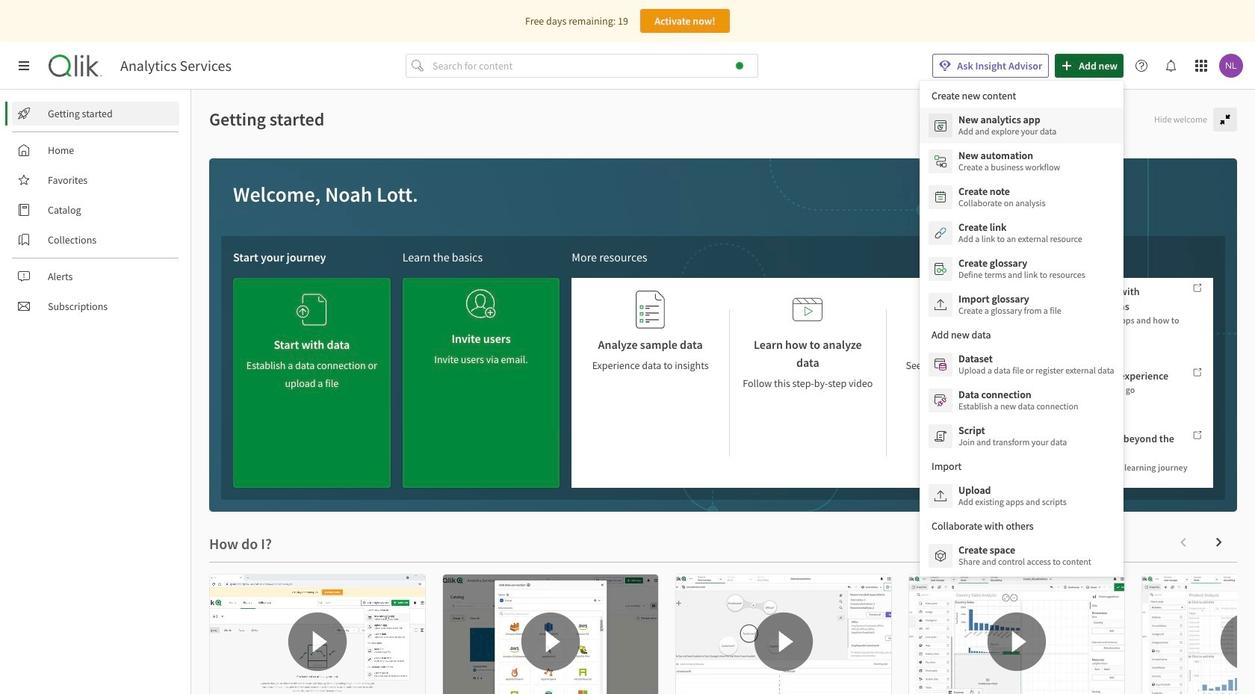 Task type: describe. For each thing, give the bounding box(es) containing it.
2 menu item from the top
[[920, 143, 1124, 179]]

how do i load data into an app? image
[[443, 575, 658, 694]]

5 menu item from the top
[[920, 251, 1124, 287]]

7 menu item from the top
[[920, 347, 1124, 383]]

how do i create an app? image
[[210, 575, 425, 694]]

11 menu item from the top
[[920, 538, 1124, 574]]

close sidebar menu image
[[18, 60, 30, 72]]

how do i define data associations? image
[[676, 575, 892, 694]]

learn how to analyze data image
[[793, 290, 823, 330]]

invite users image
[[466, 284, 496, 324]]

4 menu item from the top
[[920, 215, 1124, 251]]

hide welcome image
[[1220, 114, 1232, 126]]



Task type: vqa. For each thing, say whether or not it's contained in the screenshot.
How do I create an app? image
yes



Task type: locate. For each thing, give the bounding box(es) containing it.
menu
[[920, 81, 1124, 577]]

home badge image
[[736, 62, 744, 70]]

8 menu item from the top
[[920, 383, 1124, 419]]

analyze sample data image
[[636, 290, 666, 330]]

navigation pane element
[[0, 96, 191, 324]]

how do i create a visualization? image
[[910, 575, 1125, 694]]

main content
[[191, 90, 1256, 694]]

1 menu item from the top
[[920, 108, 1124, 143]]

menu item
[[920, 108, 1124, 143], [920, 143, 1124, 179], [920, 179, 1124, 215], [920, 215, 1124, 251], [920, 251, 1124, 287], [920, 287, 1124, 323], [920, 347, 1124, 383], [920, 383, 1124, 419], [920, 419, 1124, 454], [920, 478, 1124, 514], [920, 538, 1124, 574]]

3 menu item from the top
[[920, 179, 1124, 215]]

10 menu item from the top
[[920, 478, 1124, 514]]

analytics services element
[[120, 57, 232, 75]]

explore the demo image
[[951, 290, 981, 330]]

6 menu item from the top
[[920, 287, 1124, 323]]

9 menu item from the top
[[920, 419, 1124, 454]]



